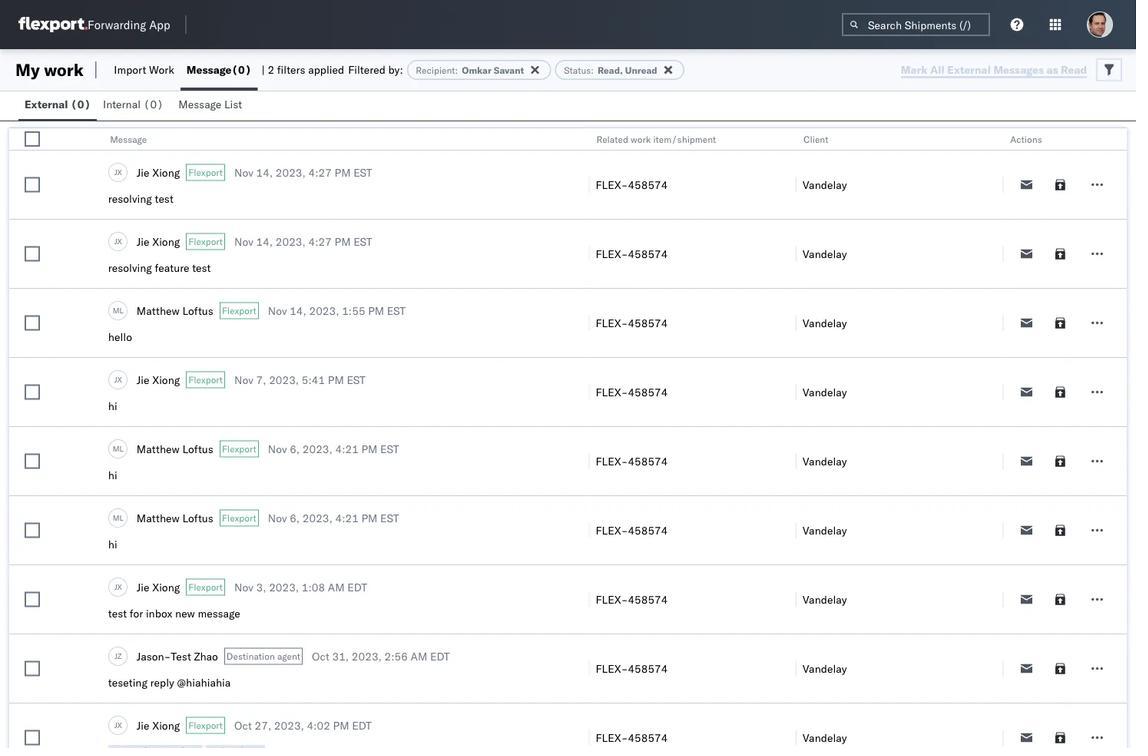Task type: locate. For each thing, give the bounding box(es) containing it.
j for for
[[114, 582, 117, 592]]

1 vertical spatial 4:21
[[336, 512, 359, 525]]

9 flex- from the top
[[596, 731, 628, 745]]

j x
[[114, 167, 122, 177], [114, 237, 122, 246], [114, 375, 122, 385], [114, 582, 122, 592], [114, 721, 122, 730]]

4:21
[[336, 442, 359, 456], [336, 512, 359, 525]]

1 horizontal spatial :
[[591, 64, 594, 76]]

1 horizontal spatial (0)
[[144, 98, 164, 111]]

1 : from the left
[[455, 64, 458, 76]]

x down teseting
[[117, 721, 122, 730]]

2 nov 14, 2023, 4:27 pm est from the top
[[235, 235, 372, 248]]

4:27 for resolving test
[[309, 166, 332, 179]]

2 vertical spatial message
[[110, 133, 147, 145]]

0 vertical spatial m l
[[113, 306, 124, 315]]

@hiahiahia
[[177, 676, 231, 690]]

2 vertical spatial matthew
[[137, 512, 180, 525]]

4:02
[[307, 719, 330, 733]]

j x down hello
[[114, 375, 122, 385]]

x
[[117, 167, 122, 177], [117, 237, 122, 246], [117, 375, 122, 385], [117, 582, 122, 592], [117, 721, 122, 730]]

1 vandelay from the top
[[803, 178, 848, 191]]

2 vertical spatial hi
[[108, 538, 117, 552]]

2 m l from the top
[[113, 444, 124, 454]]

nov 3, 2023, 1:08 am edt
[[235, 581, 367, 594]]

resolving
[[108, 192, 152, 206], [108, 261, 152, 275]]

4 jie from the top
[[137, 581, 150, 594]]

1 458574 from the top
[[628, 178, 668, 191]]

message left the list
[[179, 98, 222, 111]]

edt right 1:08
[[348, 581, 367, 594]]

resize handle column header
[[53, 128, 71, 749], [571, 128, 589, 749], [778, 128, 796, 749], [985, 128, 1003, 749], [1109, 128, 1128, 749]]

resolving left the feature
[[108, 261, 152, 275]]

nov 14, 2023, 1:55 pm est
[[268, 304, 406, 317]]

2 vertical spatial edt
[[352, 719, 372, 733]]

7 flex- 458574 from the top
[[596, 593, 668, 606]]

(0) right external
[[71, 98, 91, 111]]

2 flex- 458574 from the top
[[596, 247, 668, 261]]

j x down the resolving test
[[114, 237, 122, 246]]

1 x from the top
[[117, 167, 122, 177]]

forwarding app link
[[18, 17, 170, 32]]

6, down nov 7, 2023, 5:41 pm est
[[290, 442, 300, 456]]

(0) right internal
[[144, 98, 164, 111]]

1 matthew loftus from the top
[[137, 304, 214, 317]]

message for (0)
[[187, 63, 232, 76]]

0 vertical spatial matthew
[[137, 304, 180, 317]]

1 resize handle column header from the left
[[53, 128, 71, 749]]

import
[[114, 63, 146, 76]]

1 vertical spatial 4:27
[[309, 235, 332, 248]]

2 : from the left
[[591, 64, 594, 76]]

edt for nov 3, 2023, 1:08 am edt
[[348, 581, 367, 594]]

matthew loftus
[[137, 304, 214, 317], [137, 442, 214, 456], [137, 512, 214, 525]]

2 vertical spatial test
[[108, 607, 127, 621]]

2 matthew from the top
[[137, 442, 180, 456]]

est
[[354, 166, 372, 179], [354, 235, 372, 248], [387, 304, 406, 317], [347, 373, 366, 387], [381, 442, 399, 456], [381, 512, 399, 525]]

2 vertical spatial m
[[113, 513, 120, 523]]

resolving for resolving test
[[108, 192, 152, 206]]

nov 14, 2023, 4:27 pm est for resolving test
[[235, 166, 372, 179]]

0 vertical spatial nov 14, 2023, 4:27 pm est
[[235, 166, 372, 179]]

oct left 31,
[[312, 650, 330, 663]]

my work
[[15, 59, 84, 80]]

nov 6, 2023, 4:21 pm est
[[268, 442, 399, 456], [268, 512, 399, 525]]

: for status
[[591, 64, 594, 76]]

am
[[328, 581, 345, 594], [411, 650, 428, 663]]

4 xiong from the top
[[152, 581, 180, 594]]

filters
[[277, 63, 306, 76]]

2:56
[[385, 650, 408, 663]]

4 x from the top
[[117, 582, 122, 592]]

0 vertical spatial 4:27
[[309, 166, 332, 179]]

1 vertical spatial nov 6, 2023, 4:21 pm est
[[268, 512, 399, 525]]

message inside button
[[179, 98, 222, 111]]

test
[[155, 192, 174, 206], [192, 261, 211, 275], [108, 607, 127, 621]]

1:55
[[342, 304, 366, 317]]

(0) for external (0)
[[71, 98, 91, 111]]

1 resolving from the top
[[108, 192, 152, 206]]

2 hi from the top
[[108, 469, 117, 482]]

2 4:27 from the top
[[309, 235, 332, 248]]

7 vandelay from the top
[[803, 593, 848, 606]]

1 6, from the top
[[290, 442, 300, 456]]

3 j x from the top
[[114, 375, 122, 385]]

jie xiong for feature
[[137, 235, 180, 248]]

0 vertical spatial 6,
[[290, 442, 300, 456]]

nov 6, 2023, 4:21 pm est down 5:41
[[268, 442, 399, 456]]

5 resize handle column header from the left
[[1109, 128, 1128, 749]]

message list
[[179, 98, 242, 111]]

resolving for resolving feature test
[[108, 261, 152, 275]]

resize handle column header for related work item/shipment
[[778, 128, 796, 749]]

3 resize handle column header from the left
[[778, 128, 796, 749]]

0 vertical spatial message
[[187, 63, 232, 76]]

0 horizontal spatial am
[[328, 581, 345, 594]]

flexport down the @hiahiahia
[[189, 720, 223, 732]]

1 vertical spatial message
[[179, 98, 222, 111]]

5 j x from the top
[[114, 721, 122, 730]]

1 vertical spatial oct
[[235, 719, 252, 733]]

nov
[[235, 166, 254, 179], [235, 235, 254, 248], [268, 304, 287, 317], [235, 373, 254, 387], [268, 442, 287, 456], [268, 512, 287, 525], [235, 581, 254, 594]]

recipient : omkar savant
[[416, 64, 524, 76]]

4 flex- 458574 from the top
[[596, 385, 668, 399]]

z
[[117, 652, 122, 661]]

2 x from the top
[[117, 237, 122, 246]]

edt right "2:56"
[[430, 650, 450, 663]]

oct
[[312, 650, 330, 663], [235, 719, 252, 733]]

6 flex- from the top
[[596, 524, 628, 537]]

message down internal (0) button
[[110, 133, 147, 145]]

5 flex- 458574 from the top
[[596, 455, 668, 468]]

1 vertical spatial m l
[[113, 444, 124, 454]]

4 resize handle column header from the left
[[985, 128, 1003, 749]]

6, up nov 3, 2023, 1:08 am edt
[[290, 512, 300, 525]]

1 jie from the top
[[137, 166, 150, 179]]

6 458574 from the top
[[628, 524, 668, 537]]

jie for test
[[137, 166, 150, 179]]

2 vandelay from the top
[[803, 247, 848, 261]]

1 vertical spatial work
[[631, 133, 651, 145]]

m
[[113, 306, 120, 315], [113, 444, 120, 454], [113, 513, 120, 523]]

2 4:21 from the top
[[336, 512, 359, 525]]

1 4:27 from the top
[[309, 166, 332, 179]]

4:27
[[309, 166, 332, 179], [309, 235, 332, 248]]

2 jie from the top
[[137, 235, 150, 248]]

xiong
[[152, 166, 180, 179], [152, 235, 180, 248], [152, 373, 180, 387], [152, 581, 180, 594], [152, 719, 180, 733]]

0 horizontal spatial oct
[[235, 719, 252, 733]]

1 vertical spatial 6,
[[290, 512, 300, 525]]

2 l from the top
[[120, 444, 124, 454]]

oct for oct 27, 2023, 4:02 pm edt
[[235, 719, 252, 733]]

1 horizontal spatial oct
[[312, 650, 330, 663]]

1 vertical spatial am
[[411, 650, 428, 663]]

1 jie xiong from the top
[[137, 166, 180, 179]]

2 resolving from the top
[[108, 261, 152, 275]]

jie
[[137, 166, 150, 179], [137, 235, 150, 248], [137, 373, 150, 387], [137, 581, 150, 594], [137, 719, 150, 733]]

0 horizontal spatial (0)
[[71, 98, 91, 111]]

j up 'test for inbox new message'
[[114, 582, 117, 592]]

2 vertical spatial m l
[[113, 513, 124, 523]]

test left for
[[108, 607, 127, 621]]

1 m from the top
[[113, 306, 120, 315]]

filtered
[[348, 63, 386, 76]]

6,
[[290, 442, 300, 456], [290, 512, 300, 525]]

4 j x from the top
[[114, 582, 122, 592]]

l
[[120, 306, 124, 315], [120, 444, 124, 454], [120, 513, 124, 523]]

teseting
[[108, 676, 148, 690]]

None checkbox
[[25, 454, 40, 469], [25, 592, 40, 608], [25, 661, 40, 677], [25, 454, 40, 469], [25, 592, 40, 608], [25, 661, 40, 677]]

8 flex- from the top
[[596, 662, 628, 676]]

3 matthew loftus from the top
[[137, 512, 214, 525]]

0 vertical spatial 4:21
[[336, 442, 359, 456]]

0 vertical spatial hi
[[108, 400, 117, 413]]

0 vertical spatial m
[[113, 306, 120, 315]]

2 flex- from the top
[[596, 247, 628, 261]]

oct for oct 31, 2023, 2:56 am edt
[[312, 650, 330, 663]]

am for 2:56
[[411, 650, 428, 663]]

jie xiong
[[137, 166, 180, 179], [137, 235, 180, 248], [137, 373, 180, 387], [137, 581, 180, 594], [137, 719, 180, 733]]

internal (0) button
[[97, 91, 172, 121]]

2 jie xiong from the top
[[137, 235, 180, 248]]

xiong for feature
[[152, 235, 180, 248]]

loftus
[[182, 304, 214, 317], [182, 442, 214, 456], [182, 512, 214, 525]]

1 vertical spatial matthew
[[137, 442, 180, 456]]

1 4:21 from the top
[[336, 442, 359, 456]]

1 vertical spatial matthew loftus
[[137, 442, 214, 456]]

: left 'omkar'
[[455, 64, 458, 76]]

oct left 27,
[[235, 719, 252, 733]]

test right the feature
[[192, 261, 211, 275]]

0 vertical spatial nov 6, 2023, 4:21 pm est
[[268, 442, 399, 456]]

nov 14, 2023, 4:27 pm est
[[235, 166, 372, 179], [235, 235, 372, 248]]

work right related
[[631, 133, 651, 145]]

omkar
[[462, 64, 492, 76]]

flex-
[[596, 178, 628, 191], [596, 247, 628, 261], [596, 316, 628, 330], [596, 385, 628, 399], [596, 455, 628, 468], [596, 524, 628, 537], [596, 593, 628, 606], [596, 662, 628, 676], [596, 731, 628, 745]]

7 flex- from the top
[[596, 593, 628, 606]]

message up message list
[[187, 63, 232, 76]]

edt right 4:02
[[352, 719, 372, 733]]

0 vertical spatial 14,
[[256, 166, 273, 179]]

work for related
[[631, 133, 651, 145]]

14,
[[256, 166, 273, 179], [256, 235, 273, 248], [290, 304, 307, 317]]

1 horizontal spatial work
[[631, 133, 651, 145]]

x down hello
[[117, 375, 122, 385]]

jason-test zhao
[[137, 650, 218, 663]]

work up external (0)
[[44, 59, 84, 80]]

jie for feature
[[137, 235, 150, 248]]

flexport
[[189, 167, 223, 178], [189, 236, 223, 248], [222, 305, 257, 317], [189, 374, 223, 386], [222, 444, 257, 455], [222, 513, 257, 524], [189, 582, 223, 593], [189, 720, 223, 732]]

j x up 'test for inbox new message'
[[114, 582, 122, 592]]

x down the resolving test
[[117, 237, 122, 246]]

j down hello
[[114, 375, 117, 385]]

None checkbox
[[25, 131, 40, 147], [25, 177, 40, 193], [25, 246, 40, 262], [25, 316, 40, 331], [25, 385, 40, 400], [25, 523, 40, 538], [25, 731, 40, 746], [25, 131, 40, 147], [25, 177, 40, 193], [25, 246, 40, 262], [25, 316, 40, 331], [25, 385, 40, 400], [25, 523, 40, 538], [25, 731, 40, 746]]

vandelay
[[803, 178, 848, 191], [803, 247, 848, 261], [803, 316, 848, 330], [803, 385, 848, 399], [803, 455, 848, 468], [803, 524, 848, 537], [803, 593, 848, 606], [803, 662, 848, 676], [803, 731, 848, 745]]

message
[[187, 63, 232, 76], [179, 98, 222, 111], [110, 133, 147, 145]]

feature
[[155, 261, 190, 275]]

work for my
[[44, 59, 84, 80]]

2 vertical spatial loftus
[[182, 512, 214, 525]]

1 loftus from the top
[[182, 304, 214, 317]]

x for test
[[117, 167, 122, 177]]

1 flex- from the top
[[596, 178, 628, 191]]

1 vertical spatial l
[[120, 444, 124, 454]]

forwarding app
[[88, 17, 170, 32]]

0 vertical spatial l
[[120, 306, 124, 315]]

1 xiong from the top
[[152, 166, 180, 179]]

m l
[[113, 306, 124, 315], [113, 444, 124, 454], [113, 513, 124, 523]]

read,
[[598, 64, 623, 76]]

: left read,
[[591, 64, 594, 76]]

2 resize handle column header from the left
[[571, 128, 589, 749]]

flex- 458574
[[596, 178, 668, 191], [596, 247, 668, 261], [596, 316, 668, 330], [596, 385, 668, 399], [596, 455, 668, 468], [596, 524, 668, 537], [596, 593, 668, 606], [596, 662, 668, 676], [596, 731, 668, 745]]

resize handle column header for actions
[[1109, 128, 1128, 749]]

(0)
[[232, 63, 252, 76], [71, 98, 91, 111], [144, 98, 164, 111]]

resolving up resolving feature test
[[108, 192, 152, 206]]

3 hi from the top
[[108, 538, 117, 552]]

test up resolving feature test
[[155, 192, 174, 206]]

2 vertical spatial matthew loftus
[[137, 512, 214, 525]]

6 vandelay from the top
[[803, 524, 848, 537]]

am right "2:56"
[[411, 650, 428, 663]]

j x for feature
[[114, 237, 122, 246]]

3,
[[256, 581, 266, 594]]

1 hi from the top
[[108, 400, 117, 413]]

j up teseting
[[115, 652, 117, 661]]

jason-
[[137, 650, 171, 663]]

1 j x from the top
[[114, 167, 122, 177]]

j x down teseting
[[114, 721, 122, 730]]

1 horizontal spatial test
[[155, 192, 174, 206]]

7 458574 from the top
[[628, 593, 668, 606]]

j for reply
[[115, 652, 117, 661]]

hi
[[108, 400, 117, 413], [108, 469, 117, 482], [108, 538, 117, 552]]

2 horizontal spatial test
[[192, 261, 211, 275]]

j x for for
[[114, 582, 122, 592]]

6 flex- 458574 from the top
[[596, 524, 668, 537]]

0 vertical spatial matthew loftus
[[137, 304, 214, 317]]

(0) left |
[[232, 63, 252, 76]]

3 matthew from the top
[[137, 512, 180, 525]]

2 j x from the top
[[114, 237, 122, 246]]

j down the resolving test
[[114, 237, 117, 246]]

test
[[171, 650, 191, 663]]

0 vertical spatial work
[[44, 59, 84, 80]]

1 horizontal spatial am
[[411, 650, 428, 663]]

0 vertical spatial edt
[[348, 581, 367, 594]]

2 vertical spatial 14,
[[290, 304, 307, 317]]

0 horizontal spatial test
[[108, 607, 127, 621]]

1 vertical spatial 14,
[[256, 235, 273, 248]]

message list button
[[172, 91, 251, 121]]

2023,
[[276, 166, 306, 179], [276, 235, 306, 248], [309, 304, 339, 317], [269, 373, 299, 387], [303, 442, 333, 456], [303, 512, 333, 525], [269, 581, 299, 594], [352, 650, 382, 663], [274, 719, 304, 733]]

j up the resolving test
[[114, 167, 117, 177]]

pm
[[335, 166, 351, 179], [335, 235, 351, 248], [368, 304, 384, 317], [328, 373, 344, 387], [362, 442, 378, 456], [362, 512, 378, 525], [333, 719, 349, 733]]

2 xiong from the top
[[152, 235, 180, 248]]

4 458574 from the top
[[628, 385, 668, 399]]

0 vertical spatial am
[[328, 581, 345, 594]]

0 vertical spatial oct
[[312, 650, 330, 663]]

1 vertical spatial nov 14, 2023, 4:27 pm est
[[235, 235, 372, 248]]

|
[[262, 63, 265, 76]]

1 nov 14, 2023, 4:27 pm est from the top
[[235, 166, 372, 179]]

am right 1:08
[[328, 581, 345, 594]]

0 horizontal spatial :
[[455, 64, 458, 76]]

flexport. image
[[18, 17, 88, 32]]

edt
[[348, 581, 367, 594], [430, 650, 450, 663], [352, 719, 372, 733]]

5:41
[[302, 373, 325, 387]]

2 vertical spatial l
[[120, 513, 124, 523]]

resolving test
[[108, 192, 174, 206]]

2 458574 from the top
[[628, 247, 668, 261]]

1 vertical spatial resolving
[[108, 261, 152, 275]]

1:08
[[302, 581, 325, 594]]

internal (0)
[[103, 98, 164, 111]]

1 vertical spatial m
[[113, 444, 120, 454]]

x for for
[[117, 582, 122, 592]]

1 vertical spatial loftus
[[182, 442, 214, 456]]

0 horizontal spatial work
[[44, 59, 84, 80]]

test for inbox new message
[[108, 607, 240, 621]]

edt for oct 27, 2023, 4:02 pm edt
[[352, 719, 372, 733]]

1 vertical spatial edt
[[430, 650, 450, 663]]

4 jie xiong from the top
[[137, 581, 180, 594]]

j x up the resolving test
[[114, 167, 122, 177]]

1 vertical spatial hi
[[108, 469, 117, 482]]

:
[[455, 64, 458, 76], [591, 64, 594, 76]]

0 vertical spatial resolving
[[108, 192, 152, 206]]

0 vertical spatial loftus
[[182, 304, 214, 317]]

3 m l from the top
[[113, 513, 124, 523]]

2 horizontal spatial (0)
[[232, 63, 252, 76]]

3 loftus from the top
[[182, 512, 214, 525]]

x up 'test for inbox new message'
[[117, 582, 122, 592]]

x up the resolving test
[[117, 167, 122, 177]]

nov 6, 2023, 4:21 pm est up 1:08
[[268, 512, 399, 525]]



Task type: describe. For each thing, give the bounding box(es) containing it.
list
[[224, 98, 242, 111]]

resize handle column header for client
[[985, 128, 1003, 749]]

resolving feature test
[[108, 261, 211, 275]]

27,
[[255, 719, 272, 733]]

status
[[564, 64, 591, 76]]

8 flex- 458574 from the top
[[596, 662, 668, 676]]

(0) for internal (0)
[[144, 98, 164, 111]]

: for recipient
[[455, 64, 458, 76]]

1 matthew from the top
[[137, 304, 180, 317]]

external (0)
[[25, 98, 91, 111]]

internal
[[103, 98, 141, 111]]

5 458574 from the top
[[628, 455, 668, 468]]

1 vertical spatial test
[[192, 261, 211, 275]]

5 x from the top
[[117, 721, 122, 730]]

9 vandelay from the top
[[803, 731, 848, 745]]

3 vandelay from the top
[[803, 316, 848, 330]]

message
[[198, 607, 240, 621]]

4 flex- from the top
[[596, 385, 628, 399]]

3 xiong from the top
[[152, 373, 180, 387]]

destination agent
[[227, 651, 301, 663]]

applied
[[308, 63, 344, 76]]

4 vandelay from the top
[[803, 385, 848, 399]]

xiong for for
[[152, 581, 180, 594]]

14, for test
[[256, 235, 273, 248]]

Search Shipments (/) text field
[[842, 13, 991, 36]]

j x for test
[[114, 167, 122, 177]]

import work button
[[108, 49, 181, 91]]

flexport down "message list" button
[[189, 167, 223, 178]]

1 nov 6, 2023, 4:21 pm est from the top
[[268, 442, 399, 456]]

9 flex- 458574 from the top
[[596, 731, 668, 745]]

5 jie xiong from the top
[[137, 719, 180, 733]]

3 flex- from the top
[[596, 316, 628, 330]]

31,
[[332, 650, 349, 663]]

7,
[[256, 373, 266, 387]]

j for feature
[[114, 237, 117, 246]]

resize handle column header for message
[[571, 128, 589, 749]]

| 2 filters applied filtered by:
[[262, 63, 403, 76]]

flexport down 7,
[[222, 444, 257, 455]]

flexport up the feature
[[189, 236, 223, 248]]

2
[[268, 63, 274, 76]]

8 458574 from the top
[[628, 662, 668, 676]]

am for 1:08
[[328, 581, 345, 594]]

2 6, from the top
[[290, 512, 300, 525]]

3 flex- 458574 from the top
[[596, 316, 668, 330]]

3 x from the top
[[117, 375, 122, 385]]

nov 14, 2023, 4:27 pm est for test
[[235, 235, 372, 248]]

nov 7, 2023, 5:41 pm est
[[235, 373, 366, 387]]

1 flex- 458574 from the top
[[596, 178, 668, 191]]

5 jie from the top
[[137, 719, 150, 733]]

item/shipment
[[654, 133, 717, 145]]

teseting reply @hiahiahia
[[108, 676, 231, 690]]

flexport left 7,
[[189, 374, 223, 386]]

message for list
[[179, 98, 222, 111]]

my
[[15, 59, 40, 80]]

9 458574 from the top
[[628, 731, 668, 745]]

14, for resolving test
[[256, 166, 273, 179]]

message (0)
[[187, 63, 252, 76]]

external
[[25, 98, 68, 111]]

jie xiong for for
[[137, 581, 180, 594]]

new
[[175, 607, 195, 621]]

j for test
[[114, 167, 117, 177]]

3 m from the top
[[113, 513, 120, 523]]

x for feature
[[117, 237, 122, 246]]

zhao
[[194, 650, 218, 663]]

j down teseting
[[114, 721, 117, 730]]

5 xiong from the top
[[152, 719, 180, 733]]

related
[[597, 133, 629, 145]]

2 m from the top
[[113, 444, 120, 454]]

forwarding
[[88, 17, 146, 32]]

3 jie from the top
[[137, 373, 150, 387]]

2 loftus from the top
[[182, 442, 214, 456]]

3 l from the top
[[120, 513, 124, 523]]

jie for for
[[137, 581, 150, 594]]

related work item/shipment
[[597, 133, 717, 145]]

flexport up 3,
[[222, 513, 257, 524]]

oct 27, 2023, 4:02 pm edt
[[235, 719, 372, 733]]

by:
[[389, 63, 403, 76]]

work
[[149, 63, 174, 76]]

flexport up 7,
[[222, 305, 257, 317]]

client
[[804, 133, 829, 145]]

5 vandelay from the top
[[803, 455, 848, 468]]

1 m l from the top
[[113, 306, 124, 315]]

flexport up message
[[189, 582, 223, 593]]

4:27 for test
[[309, 235, 332, 248]]

2 matthew loftus from the top
[[137, 442, 214, 456]]

agent
[[277, 651, 301, 663]]

xiong for test
[[152, 166, 180, 179]]

0 vertical spatial test
[[155, 192, 174, 206]]

3 458574 from the top
[[628, 316, 668, 330]]

5 flex- from the top
[[596, 455, 628, 468]]

inbox
[[146, 607, 173, 621]]

(0) for message (0)
[[232, 63, 252, 76]]

savant
[[494, 64, 524, 76]]

destination
[[227, 651, 275, 663]]

hello
[[108, 331, 132, 344]]

app
[[149, 17, 170, 32]]

jie xiong for test
[[137, 166, 180, 179]]

actions
[[1011, 133, 1043, 145]]

recipient
[[416, 64, 455, 76]]

edt for oct 31, 2023, 2:56 am edt
[[430, 650, 450, 663]]

8 vandelay from the top
[[803, 662, 848, 676]]

1 l from the top
[[120, 306, 124, 315]]

j z
[[115, 652, 122, 661]]

import work
[[114, 63, 174, 76]]

unread
[[625, 64, 658, 76]]

reply
[[150, 676, 174, 690]]

for
[[130, 607, 143, 621]]

status : read, unread
[[564, 64, 658, 76]]

2 nov 6, 2023, 4:21 pm est from the top
[[268, 512, 399, 525]]

3 jie xiong from the top
[[137, 373, 180, 387]]

external (0) button
[[18, 91, 97, 121]]

oct 31, 2023, 2:56 am edt
[[312, 650, 450, 663]]



Task type: vqa. For each thing, say whether or not it's contained in the screenshot.
the middle test
yes



